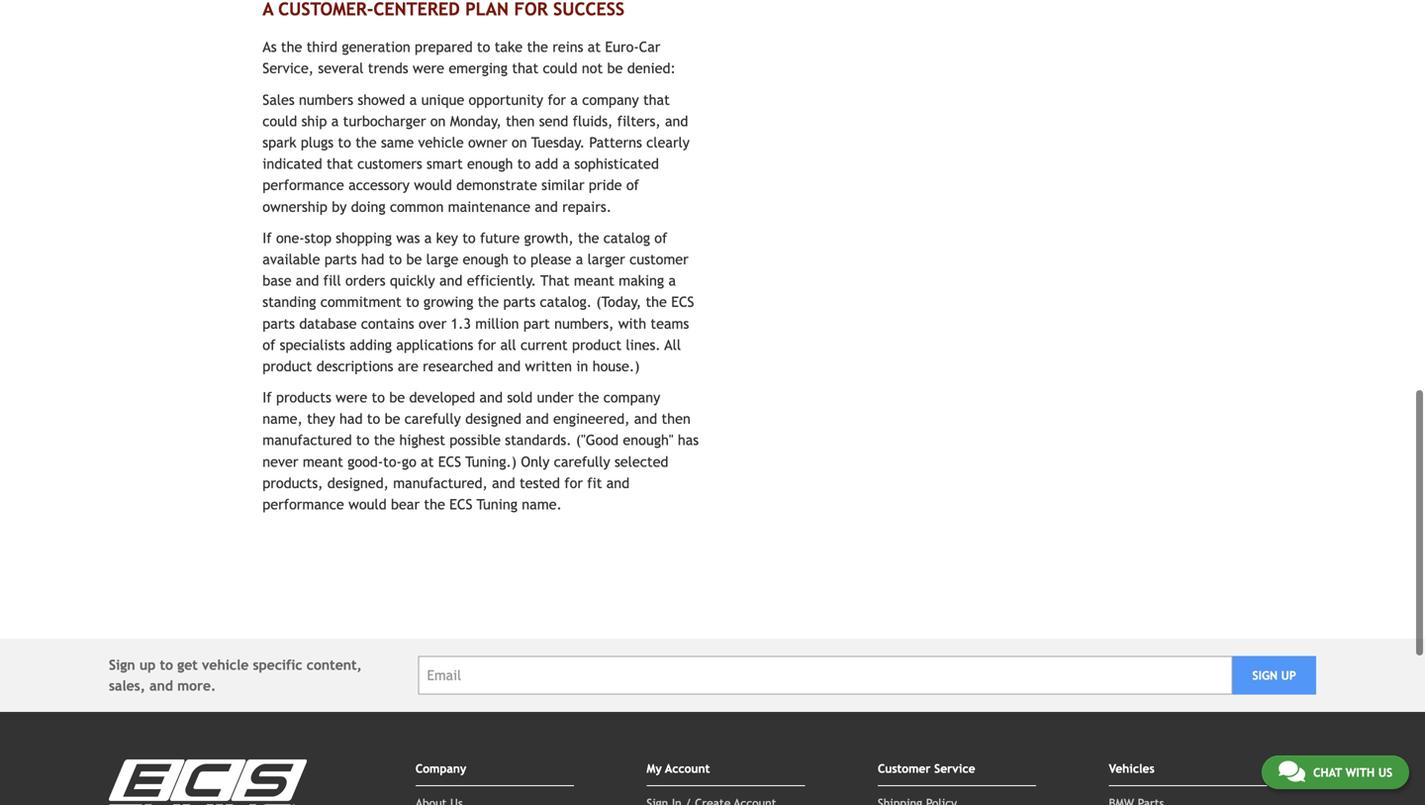 Task type: describe. For each thing, give the bounding box(es) containing it.
stop
[[305, 230, 332, 246]]

and up the standards.
[[526, 411, 549, 427]]

good-
[[348, 453, 383, 470]]

manufactured
[[263, 432, 352, 448]]

spark
[[263, 134, 297, 151]]

the up million
[[478, 294, 499, 310]]

chat with us link
[[1262, 756, 1410, 789]]

third
[[307, 39, 338, 55]]

has
[[678, 432, 699, 448]]

not
[[582, 60, 603, 76]]

as
[[263, 39, 277, 55]]

my
[[647, 762, 662, 775]]

several
[[318, 60, 364, 76]]

over
[[419, 315, 447, 331]]

engineered,
[[554, 411, 630, 427]]

and up "tuning"
[[492, 475, 516, 491]]

enough"
[[623, 432, 674, 448]]

2 vertical spatial parts
[[263, 315, 295, 331]]

generation
[[342, 39, 411, 55]]

quickly
[[390, 272, 435, 289]]

showed
[[358, 91, 405, 108]]

a right add at the left
[[563, 156, 570, 172]]

unique
[[421, 91, 465, 108]]

demonstrate
[[457, 177, 538, 193]]

account
[[665, 762, 710, 775]]

pride
[[589, 177, 622, 193]]

us
[[1379, 765, 1393, 779]]

company
[[416, 762, 467, 775]]

by
[[332, 198, 347, 215]]

and inside sign up to get vehicle specific content, sales, and more.
[[150, 678, 173, 694]]

1 vertical spatial carefully
[[554, 453, 611, 470]]

meant inside the if products were to be developed and sold under the company name, they had to be carefully       designed and engineered, and then manufactured to the highest possible standards. ("good enough" has never meant good-to-go at ecs tuning.) only carefully selected products, designed, manufactured,       and tested for fit and performance would bear the ecs tuning name.
[[303, 453, 343, 470]]

in
[[577, 358, 589, 374]]

numbers
[[299, 91, 354, 108]]

to inside sign up to get vehicle specific content, sales, and more.
[[160, 657, 173, 673]]

descriptions
[[317, 358, 394, 374]]

send
[[539, 113, 569, 129]]

2 vertical spatial of
[[263, 337, 276, 353]]

designed,
[[328, 475, 389, 491]]

denied:
[[628, 60, 676, 76]]

and down similar
[[535, 198, 558, 215]]

owner
[[468, 134, 508, 151]]

meant inside if one-stop shopping was a key to future growth, the catalog of available parts had to be       large enough to please a larger customer base and fill orders quickly and efficiently. that meant       making a standing commitment to growing the parts catalog.  (today, the ecs parts database contains       over 1.3 million part numbers, with teams of specialists adding applications for all current product       lines. all product descriptions are researched and written in house.)
[[574, 272, 615, 289]]

up for sign up to get vehicle specific content, sales, and more.
[[139, 657, 156, 673]]

0 vertical spatial parts
[[325, 251, 357, 267]]

for inside the 'sales numbers showed a unique opportunity for a company that could ship a turbocharger on monday,       then send fluids, filters, and spark plugs to the same vehicle owner on tuesday.  patterns clearly indicated that customers smart enough to add a sophisticated performance accessory would demonstrate       similar pride of ownership by doing common maintenance and repairs.'
[[548, 91, 566, 108]]

manufactured,
[[393, 475, 488, 491]]

could inside as the third generation prepared to take the reins at euro-car service, several trends were       emerging that could not be denied:
[[543, 60, 578, 76]]

add
[[535, 156, 559, 172]]

more.
[[177, 678, 216, 694]]

if one-stop shopping was a key to future growth, the catalog of available parts had to be       large enough to please a larger customer base and fill orders quickly and efficiently. that meant       making a standing commitment to growing the parts catalog.  (today, the ecs parts database contains       over 1.3 million part numbers, with teams of specialists adding applications for all current product       lines. all product descriptions are researched and written in house.)
[[263, 230, 695, 374]]

part
[[524, 315, 550, 331]]

sign up to get vehicle specific content, sales, and more.
[[109, 657, 362, 694]]

available
[[263, 251, 320, 267]]

customer
[[630, 251, 689, 267]]

clearly
[[647, 134, 690, 151]]

patterns
[[590, 134, 642, 151]]

the inside the 'sales numbers showed a unique opportunity for a company that could ship a turbocharger on monday,       then send fluids, filters, and spark plugs to the same vehicle owner on tuesday.  patterns clearly indicated that customers smart enough to add a sophisticated performance accessory would demonstrate       similar pride of ownership by doing common maintenance and repairs.'
[[356, 134, 377, 151]]

chat with us
[[1314, 765, 1393, 779]]

house.)
[[593, 358, 640, 374]]

a left larger
[[576, 251, 584, 267]]

had inside the if products were to be developed and sold under the company name, they had to be carefully       designed and engineered, and then manufactured to the highest possible standards. ("good enough" has never meant good-to-go at ecs tuning.) only carefully selected products, designed, manufactured,       and tested for fit and performance would bear the ecs tuning name.
[[340, 411, 363, 427]]

monday,
[[450, 113, 502, 129]]

that
[[541, 272, 570, 289]]

turbocharger
[[343, 113, 426, 129]]

the up teams
[[646, 294, 667, 310]]

sign up
[[1253, 669, 1297, 682]]

(today,
[[596, 294, 642, 310]]

then inside the if products were to be developed and sold under the company name, they had to be carefully       designed and engineered, and then manufactured to the highest possible standards. ("good enough" has never meant good-to-go at ecs tuning.) only carefully selected products, designed, manufactured,       and tested for fit and performance would bear the ecs tuning name.
[[662, 411, 691, 427]]

of inside the 'sales numbers showed a unique opportunity for a company that could ship a turbocharger on monday,       then send fluids, filters, and spark plugs to the same vehicle owner on tuesday.  patterns clearly indicated that customers smart enough to add a sophisticated performance accessory would demonstrate       similar pride of ownership by doing common maintenance and repairs.'
[[627, 177, 640, 193]]

be down are
[[389, 389, 405, 406]]

trends
[[368, 60, 409, 76]]

1 horizontal spatial product
[[572, 337, 622, 353]]

key
[[436, 230, 458, 246]]

the right take
[[527, 39, 548, 55]]

name,
[[263, 411, 303, 427]]

would inside the 'sales numbers showed a unique opportunity for a company that could ship a turbocharger on monday,       then send fluids, filters, and spark plugs to the same vehicle owner on tuesday.  patterns clearly indicated that customers smart enough to add a sophisticated performance accessory would demonstrate       similar pride of ownership by doing common maintenance and repairs.'
[[414, 177, 452, 193]]

were inside as the third generation prepared to take the reins at euro-car service, several trends were       emerging that could not be denied:
[[413, 60, 445, 76]]

and down all
[[498, 358, 521, 374]]

be inside if one-stop shopping was a key to future growth, the catalog of available parts had to be       large enough to please a larger customer base and fill orders quickly and efficiently. that meant       making a standing commitment to growing the parts catalog.  (today, the ecs parts database contains       over 1.3 million part numbers, with teams of specialists adding applications for all current product       lines. all product descriptions are researched and written in house.)
[[406, 251, 422, 267]]

ecs tuning image
[[109, 760, 307, 805]]

applications
[[396, 337, 474, 353]]

under
[[537, 389, 574, 406]]

1 horizontal spatial on
[[512, 134, 527, 151]]

company inside the 'sales numbers showed a unique opportunity for a company that could ship a turbocharger on monday,       then send fluids, filters, and spark plugs to the same vehicle owner on tuesday.  patterns clearly indicated that customers smart enough to add a sophisticated performance accessory would demonstrate       similar pride of ownership by doing common maintenance and repairs.'
[[582, 91, 639, 108]]

a up fluids,
[[571, 91, 578, 108]]

my account
[[647, 762, 710, 775]]

only
[[521, 453, 550, 470]]

1 vertical spatial parts
[[503, 294, 536, 310]]

vehicle inside sign up to get vehicle specific content, sales, and more.
[[202, 657, 249, 673]]

chat
[[1314, 765, 1343, 779]]

numbers,
[[555, 315, 614, 331]]

with inside if one-stop shopping was a key to future growth, the catalog of available parts had to be       large enough to please a larger customer base and fill orders quickly and efficiently. that meant       making a standing commitment to growing the parts catalog.  (today, the ecs parts database contains       over 1.3 million part numbers, with teams of specialists adding applications for all current product       lines. all product descriptions are researched and written in house.)
[[619, 315, 647, 331]]

enough inside the 'sales numbers showed a unique opportunity for a company that could ship a turbocharger on monday,       then send fluids, filters, and spark plugs to the same vehicle owner on tuesday.  patterns clearly indicated that customers smart enough to add a sophisticated performance accessory would demonstrate       similar pride of ownership by doing common maintenance and repairs.'
[[467, 156, 513, 172]]

the up to-
[[374, 432, 395, 448]]

commitment
[[321, 294, 402, 310]]

filters,
[[618, 113, 661, 129]]

future
[[480, 230, 520, 246]]

content,
[[307, 657, 362, 673]]

catalog
[[604, 230, 651, 246]]

0 vertical spatial carefully
[[405, 411, 461, 427]]

and left fill
[[296, 272, 319, 289]]

as the third generation prepared to take the reins at euro-car service, several trends were       emerging that could not be denied:
[[263, 39, 676, 76]]

database
[[299, 315, 357, 331]]

fluids,
[[573, 113, 613, 129]]

had inside if one-stop shopping was a key to future growth, the catalog of available parts had to be       large enough to please a larger customer base and fill orders quickly and efficiently. that meant       making a standing commitment to growing the parts catalog.  (today, the ecs parts database contains       over 1.3 million part numbers, with teams of specialists adding applications for all current product       lines. all product descriptions are researched and written in house.)
[[361, 251, 385, 267]]

2 vertical spatial that
[[327, 156, 353, 172]]

1.3
[[451, 315, 471, 331]]

ecs inside if one-stop shopping was a key to future growth, the catalog of available parts had to be       large enough to please a larger customer base and fill orders quickly and efficiently. that meant       making a standing commitment to growing the parts catalog.  (today, the ecs parts database contains       over 1.3 million part numbers, with teams of specialists adding applications for all current product       lines. all product descriptions are researched and written in house.)
[[672, 294, 695, 310]]

shopping
[[336, 230, 392, 246]]

common
[[390, 198, 444, 215]]

tuning.)
[[466, 453, 517, 470]]

get
[[177, 657, 198, 673]]

name.
[[522, 496, 562, 512]]

and up enough"
[[634, 411, 658, 427]]

2 vertical spatial ecs
[[450, 496, 473, 512]]

0 vertical spatial on
[[431, 113, 446, 129]]

then inside the 'sales numbers showed a unique opportunity for a company that could ship a turbocharger on monday,       then send fluids, filters, and spark plugs to the same vehicle owner on tuesday.  patterns clearly indicated that customers smart enough to add a sophisticated performance accessory would demonstrate       similar pride of ownership by doing common maintenance and repairs.'
[[506, 113, 535, 129]]

that inside as the third generation prepared to take the reins at euro-car service, several trends were       emerging that could not be denied:
[[512, 60, 539, 76]]

written
[[525, 358, 572, 374]]

1 vertical spatial that
[[644, 91, 670, 108]]



Task type: locate. For each thing, give the bounding box(es) containing it.
if for if products were to be developed and sold under the company name, they had to be carefully       designed and engineered, and then manufactured to the highest possible standards. ("good enough" has never meant good-to-go at ecs tuning.) only carefully selected products, designed, manufactured,       and tested for fit and performance would bear the ecs tuning name.
[[263, 389, 272, 406]]

2 horizontal spatial of
[[655, 230, 668, 246]]

ownership
[[263, 198, 328, 215]]

be up quickly
[[406, 251, 422, 267]]

vehicle up smart
[[418, 134, 464, 151]]

0 vertical spatial that
[[512, 60, 539, 76]]

0 vertical spatial company
[[582, 91, 639, 108]]

could up the spark
[[263, 113, 297, 129]]

making
[[619, 272, 665, 289]]

for inside if one-stop shopping was a key to future growth, the catalog of available parts had to be       large enough to please a larger customer base and fill orders quickly and efficiently. that meant       making a standing commitment to growing the parts catalog.  (today, the ecs parts database contains       over 1.3 million part numbers, with teams of specialists adding applications for all current product       lines. all product descriptions are researched and written in house.)
[[478, 337, 496, 353]]

1 vertical spatial would
[[349, 496, 387, 512]]

carefully up fit
[[554, 453, 611, 470]]

if for if one-stop shopping was a key to future growth, the catalog of available parts had to be       large enough to please a larger customer base and fill orders quickly and efficiently. that meant       making a standing commitment to growing the parts catalog.  (today, the ecs parts database contains       over 1.3 million part numbers, with teams of specialists adding applications for all current product       lines. all product descriptions are researched and written in house.)
[[263, 230, 272, 246]]

if up name, in the left of the page
[[263, 389, 272, 406]]

meant
[[574, 272, 615, 289], [303, 453, 343, 470]]

0 horizontal spatial carefully
[[405, 411, 461, 427]]

1 vertical spatial performance
[[263, 496, 344, 512]]

0 vertical spatial of
[[627, 177, 640, 193]]

that down take
[[512, 60, 539, 76]]

product down "numbers,"
[[572, 337, 622, 353]]

meant down larger
[[574, 272, 615, 289]]

that down "plugs" on the top left of page
[[327, 156, 353, 172]]

and
[[665, 113, 689, 129], [535, 198, 558, 215], [296, 272, 319, 289], [440, 272, 463, 289], [498, 358, 521, 374], [480, 389, 503, 406], [526, 411, 549, 427], [634, 411, 658, 427], [492, 475, 516, 491], [607, 475, 630, 491], [150, 678, 173, 694]]

fit
[[587, 475, 602, 491]]

for
[[548, 91, 566, 108], [478, 337, 496, 353], [565, 475, 583, 491]]

0 vertical spatial were
[[413, 60, 445, 76]]

emerging
[[449, 60, 508, 76]]

1 horizontal spatial parts
[[325, 251, 357, 267]]

a down customer
[[669, 272, 676, 289]]

if inside if one-stop shopping was a key to future growth, the catalog of available parts had to be       large enough to please a larger customer base and fill orders quickly and efficiently. that meant       making a standing commitment to growing the parts catalog.  (today, the ecs parts database contains       over 1.3 million part numbers, with teams of specialists adding applications for all current product       lines. all product descriptions are researched and written in house.)
[[263, 230, 272, 246]]

1 vertical spatial meant
[[303, 453, 343, 470]]

at inside the if products were to be developed and sold under the company name, they had to be carefully       designed and engineered, and then manufactured to the highest possible standards. ("good enough" has never meant good-to-go at ecs tuning.) only carefully selected products, designed, manufactured,       and tested for fit and performance would bear the ecs tuning name.
[[421, 453, 434, 470]]

products,
[[263, 475, 323, 491]]

up up the sales,
[[139, 657, 156, 673]]

0 vertical spatial then
[[506, 113, 535, 129]]

of down sophisticated on the left top of the page
[[627, 177, 640, 193]]

with up 'lines.'
[[619, 315, 647, 331]]

adding
[[350, 337, 392, 353]]

had up "orders"
[[361, 251, 385, 267]]

of left specialists
[[263, 337, 276, 353]]

teams
[[651, 315, 690, 331]]

tested
[[520, 475, 560, 491]]

0 horizontal spatial with
[[619, 315, 647, 331]]

("good
[[576, 432, 619, 448]]

1 if from the top
[[263, 230, 272, 246]]

bear
[[391, 496, 420, 512]]

orders
[[346, 272, 386, 289]]

comments image
[[1279, 759, 1306, 783]]

0 horizontal spatial sign
[[109, 657, 135, 673]]

accessory
[[349, 177, 410, 193]]

1 vertical spatial if
[[263, 389, 272, 406]]

growing
[[424, 294, 474, 310]]

up inside button
[[1282, 669, 1297, 682]]

1 horizontal spatial up
[[1282, 669, 1297, 682]]

at up not
[[588, 39, 601, 55]]

were down prepared
[[413, 60, 445, 76]]

enough inside if one-stop shopping was a key to future growth, the catalog of available parts had to be       large enough to please a larger customer base and fill orders quickly and efficiently. that meant       making a standing commitment to growing the parts catalog.  (today, the ecs parts database contains       over 1.3 million part numbers, with teams of specialists adding applications for all current product       lines. all product descriptions are researched and written in house.)
[[463, 251, 509, 267]]

1 vertical spatial company
[[604, 389, 661, 406]]

1 horizontal spatial sign
[[1253, 669, 1278, 682]]

performance
[[263, 177, 344, 193], [263, 496, 344, 512]]

2 if from the top
[[263, 389, 272, 406]]

with left us
[[1346, 765, 1376, 779]]

performance down products,
[[263, 496, 344, 512]]

for left all
[[478, 337, 496, 353]]

1 horizontal spatial then
[[662, 411, 691, 427]]

0 vertical spatial vehicle
[[418, 134, 464, 151]]

0 horizontal spatial that
[[327, 156, 353, 172]]

customer
[[878, 762, 931, 775]]

sign
[[109, 657, 135, 673], [1253, 669, 1278, 682]]

1 vertical spatial were
[[336, 389, 368, 406]]

carefully
[[405, 411, 461, 427], [554, 453, 611, 470]]

parts down standing
[[263, 315, 295, 331]]

0 vertical spatial would
[[414, 177, 452, 193]]

had right 'they' at the left
[[340, 411, 363, 427]]

1 vertical spatial ecs
[[438, 453, 461, 470]]

ship
[[302, 113, 327, 129]]

sold
[[507, 389, 533, 406]]

with
[[619, 315, 647, 331], [1346, 765, 1376, 779]]

for inside the if products were to be developed and sold under the company name, they had to be carefully       designed and engineered, and then manufactured to the highest possible standards. ("good enough" has never meant good-to-go at ecs tuning.) only carefully selected products, designed, manufactured,       and tested for fit and performance would bear the ecs tuning name.
[[565, 475, 583, 491]]

enough
[[467, 156, 513, 172], [463, 251, 509, 267]]

that up filters,
[[644, 91, 670, 108]]

customer service
[[878, 762, 976, 775]]

and up clearly
[[665, 113, 689, 129]]

never
[[263, 453, 299, 470]]

take
[[495, 39, 523, 55]]

possible
[[450, 432, 501, 448]]

be down euro-
[[608, 60, 623, 76]]

0 vertical spatial performance
[[263, 177, 344, 193]]

ecs up manufactured,
[[438, 453, 461, 470]]

at inside as the third generation prepared to take the reins at euro-car service, several trends were       emerging that could not be denied:
[[588, 39, 601, 55]]

a right ship
[[331, 113, 339, 129]]

tuning
[[477, 496, 518, 512]]

up
[[139, 657, 156, 673], [1282, 669, 1297, 682]]

prepared
[[415, 39, 473, 55]]

if products were to be developed and sold under the company name, they had to be carefully       designed and engineered, and then manufactured to the highest possible standards. ("good enough" has never meant good-to-go at ecs tuning.) only carefully selected products, designed, manufactured,       and tested for fit and performance would bear the ecs tuning name.
[[263, 389, 699, 512]]

company inside the if products were to be developed and sold under the company name, they had to be carefully       designed and engineered, and then manufactured to the highest possible standards. ("good enough" has never meant good-to-go at ecs tuning.) only carefully selected products, designed, manufactured,       and tested for fit and performance would bear the ecs tuning name.
[[604, 389, 661, 406]]

the down manufactured,
[[424, 496, 445, 512]]

0 vertical spatial had
[[361, 251, 385, 267]]

catalog.
[[540, 294, 592, 310]]

enough down future
[[463, 251, 509, 267]]

car
[[639, 39, 661, 55]]

0 vertical spatial for
[[548, 91, 566, 108]]

a
[[410, 91, 417, 108], [571, 91, 578, 108], [331, 113, 339, 129], [563, 156, 570, 172], [425, 230, 432, 246], [576, 251, 584, 267], [669, 272, 676, 289]]

up for sign up
[[1282, 669, 1297, 682]]

sign inside button
[[1253, 669, 1278, 682]]

of up customer
[[655, 230, 668, 246]]

0 horizontal spatial then
[[506, 113, 535, 129]]

0 horizontal spatial would
[[349, 496, 387, 512]]

1 performance from the top
[[263, 177, 344, 193]]

1 vertical spatial at
[[421, 453, 434, 470]]

1 horizontal spatial at
[[588, 39, 601, 55]]

contains
[[361, 315, 415, 331]]

that
[[512, 60, 539, 76], [644, 91, 670, 108], [327, 156, 353, 172]]

indicated
[[263, 156, 322, 172]]

1 vertical spatial product
[[263, 358, 312, 374]]

highest
[[400, 432, 446, 448]]

had
[[361, 251, 385, 267], [340, 411, 363, 427]]

up inside sign up to get vehicle specific content, sales, and more.
[[139, 657, 156, 673]]

1 vertical spatial could
[[263, 113, 297, 129]]

fill
[[323, 272, 341, 289]]

service,
[[263, 60, 314, 76]]

lines.
[[626, 337, 661, 353]]

euro-
[[605, 39, 639, 55]]

Email email field
[[418, 656, 1233, 695]]

sign for sign up
[[1253, 669, 1278, 682]]

designed
[[465, 411, 522, 427]]

product
[[572, 337, 622, 353], [263, 358, 312, 374]]

performance up ownership
[[263, 177, 344, 193]]

the down turbocharger
[[356, 134, 377, 151]]

tuesday.
[[532, 134, 585, 151]]

and up designed
[[480, 389, 503, 406]]

the up larger
[[578, 230, 600, 246]]

1 vertical spatial of
[[655, 230, 668, 246]]

enough down owner
[[467, 156, 513, 172]]

for up send
[[548, 91, 566, 108]]

0 vertical spatial could
[[543, 60, 578, 76]]

0 vertical spatial meant
[[574, 272, 615, 289]]

up up comments icon
[[1282, 669, 1297, 682]]

company up fluids,
[[582, 91, 639, 108]]

and right the sales,
[[150, 678, 173, 694]]

to
[[477, 39, 491, 55], [338, 134, 351, 151], [518, 156, 531, 172], [463, 230, 476, 246], [389, 251, 402, 267], [513, 251, 527, 267], [406, 294, 419, 310], [372, 389, 385, 406], [367, 411, 380, 427], [356, 432, 370, 448], [160, 657, 173, 673]]

was
[[396, 230, 420, 246]]

1 vertical spatial on
[[512, 134, 527, 151]]

0 horizontal spatial up
[[139, 657, 156, 673]]

plugs
[[301, 134, 334, 151]]

0 vertical spatial if
[[263, 230, 272, 246]]

smart
[[427, 156, 463, 172]]

0 vertical spatial ecs
[[672, 294, 695, 310]]

are
[[398, 358, 419, 374]]

the up engineered, at the left of page
[[578, 389, 600, 406]]

could down reins at the top of page
[[543, 60, 578, 76]]

were down descriptions
[[336, 389, 368, 406]]

1 horizontal spatial meant
[[574, 272, 615, 289]]

1 horizontal spatial would
[[414, 177, 452, 193]]

would inside the if products were to be developed and sold under the company name, they had to be carefully       designed and engineered, and then manufactured to the highest possible standards. ("good enough" has never meant good-to-go at ecs tuning.) only carefully selected products, designed, manufactured,       and tested for fit and performance would bear the ecs tuning name.
[[349, 496, 387, 512]]

1 vertical spatial enough
[[463, 251, 509, 267]]

2 horizontal spatial that
[[644, 91, 670, 108]]

a left unique
[[410, 91, 417, 108]]

0 horizontal spatial of
[[263, 337, 276, 353]]

1 horizontal spatial were
[[413, 60, 445, 76]]

0 horizontal spatial product
[[263, 358, 312, 374]]

please
[[531, 251, 572, 267]]

if
[[263, 230, 272, 246], [263, 389, 272, 406]]

0 horizontal spatial were
[[336, 389, 368, 406]]

would down designed, on the bottom left
[[349, 496, 387, 512]]

0 horizontal spatial vehicle
[[202, 657, 249, 673]]

base
[[263, 272, 292, 289]]

ecs down manufactured,
[[450, 496, 473, 512]]

1 horizontal spatial carefully
[[554, 453, 611, 470]]

0 vertical spatial at
[[588, 39, 601, 55]]

all
[[665, 337, 681, 353]]

sales
[[263, 91, 295, 108]]

at right go
[[421, 453, 434, 470]]

1 horizontal spatial vehicle
[[418, 134, 464, 151]]

sign inside sign up to get vehicle specific content, sales, and more.
[[109, 657, 135, 673]]

1 vertical spatial had
[[340, 411, 363, 427]]

if inside the if products were to be developed and sold under the company name, they had to be carefully       designed and engineered, and then manufactured to the highest possible standards. ("good enough" has never meant good-to-go at ecs tuning.) only carefully selected products, designed, manufactured,       and tested for fit and performance would bear the ecs tuning name.
[[263, 389, 272, 406]]

one-
[[276, 230, 305, 246]]

ecs
[[672, 294, 695, 310], [438, 453, 461, 470], [450, 496, 473, 512]]

then up has
[[662, 411, 691, 427]]

0 horizontal spatial on
[[431, 113, 446, 129]]

and right fit
[[607, 475, 630, 491]]

0 vertical spatial enough
[[467, 156, 513, 172]]

meant down manufactured
[[303, 453, 343, 470]]

were
[[413, 60, 445, 76], [336, 389, 368, 406]]

a left key
[[425, 230, 432, 246]]

1 horizontal spatial with
[[1346, 765, 1376, 779]]

could inside the 'sales numbers showed a unique opportunity for a company that could ship a turbocharger on monday,       then send fluids, filters, and spark plugs to the same vehicle owner on tuesday.  patterns clearly indicated that customers smart enough to add a sophisticated performance accessory would demonstrate       similar pride of ownership by doing common maintenance and repairs.'
[[263, 113, 297, 129]]

for left fit
[[565, 475, 583, 491]]

1 vertical spatial then
[[662, 411, 691, 427]]

1 horizontal spatial could
[[543, 60, 578, 76]]

then down opportunity at the top
[[506, 113, 535, 129]]

maintenance
[[448, 198, 531, 215]]

parts up fill
[[325, 251, 357, 267]]

vehicle inside the 'sales numbers showed a unique opportunity for a company that could ship a turbocharger on monday,       then send fluids, filters, and spark plugs to the same vehicle owner on tuesday.  patterns clearly indicated that customers smart enough to add a sophisticated performance accessory would demonstrate       similar pride of ownership by doing common maintenance and repairs.'
[[418, 134, 464, 151]]

product down specialists
[[263, 358, 312, 374]]

2 performance from the top
[[263, 496, 344, 512]]

repairs.
[[563, 198, 612, 215]]

sign for sign up to get vehicle specific content, sales, and more.
[[109, 657, 135, 673]]

if left the one-
[[263, 230, 272, 246]]

1 vertical spatial vehicle
[[202, 657, 249, 673]]

be up highest
[[385, 411, 401, 427]]

would
[[414, 177, 452, 193], [349, 496, 387, 512]]

0 horizontal spatial could
[[263, 113, 297, 129]]

ecs up teams
[[672, 294, 695, 310]]

performance inside the if products were to be developed and sold under the company name, they had to be carefully       designed and engineered, and then manufactured to the highest possible standards. ("good enough" has never meant good-to-go at ecs tuning.) only carefully selected products, designed, manufactured,       and tested for fit and performance would bear the ecs tuning name.
[[263, 496, 344, 512]]

0 vertical spatial with
[[619, 315, 647, 331]]

would down smart
[[414, 177, 452, 193]]

growth,
[[524, 230, 574, 246]]

similar
[[542, 177, 585, 193]]

2 horizontal spatial parts
[[503, 294, 536, 310]]

0 vertical spatial product
[[572, 337, 622, 353]]

1 vertical spatial with
[[1346, 765, 1376, 779]]

0 horizontal spatial at
[[421, 453, 434, 470]]

standing
[[263, 294, 316, 310]]

sophisticated
[[575, 156, 659, 172]]

2 vertical spatial for
[[565, 475, 583, 491]]

vehicle up more.
[[202, 657, 249, 673]]

performance inside the 'sales numbers showed a unique opportunity for a company that could ship a turbocharger on monday,       then send fluids, filters, and spark plugs to the same vehicle owner on tuesday.  patterns clearly indicated that customers smart enough to add a sophisticated performance accessory would demonstrate       similar pride of ownership by doing common maintenance and repairs.'
[[263, 177, 344, 193]]

0 horizontal spatial parts
[[263, 315, 295, 331]]

sales,
[[109, 678, 145, 694]]

customers
[[358, 156, 423, 172]]

to inside as the third generation prepared to take the reins at euro-car service, several trends were       emerging that could not be denied:
[[477, 39, 491, 55]]

1 vertical spatial for
[[478, 337, 496, 353]]

to-
[[383, 453, 402, 470]]

parts up part
[[503, 294, 536, 310]]

on
[[431, 113, 446, 129], [512, 134, 527, 151]]

0 horizontal spatial meant
[[303, 453, 343, 470]]

company down house.)
[[604, 389, 661, 406]]

on down unique
[[431, 113, 446, 129]]

vehicles
[[1110, 762, 1155, 775]]

then
[[506, 113, 535, 129], [662, 411, 691, 427]]

go
[[402, 453, 417, 470]]

and up growing
[[440, 272, 463, 289]]

were inside the if products were to be developed and sold under the company name, they had to be carefully       designed and engineered, and then manufactured to the highest possible standards. ("good enough" has never meant good-to-go at ecs tuning.) only carefully selected products, designed, manufactured,       and tested for fit and performance would bear the ecs tuning name.
[[336, 389, 368, 406]]

opportunity
[[469, 91, 544, 108]]

on right owner
[[512, 134, 527, 151]]

1 horizontal spatial that
[[512, 60, 539, 76]]

be inside as the third generation prepared to take the reins at euro-car service, several trends were       emerging that could not be denied:
[[608, 60, 623, 76]]

carefully down the developed
[[405, 411, 461, 427]]

the up service,
[[281, 39, 302, 55]]

1 horizontal spatial of
[[627, 177, 640, 193]]



Task type: vqa. For each thing, say whether or not it's contained in the screenshot.
enough"
yes



